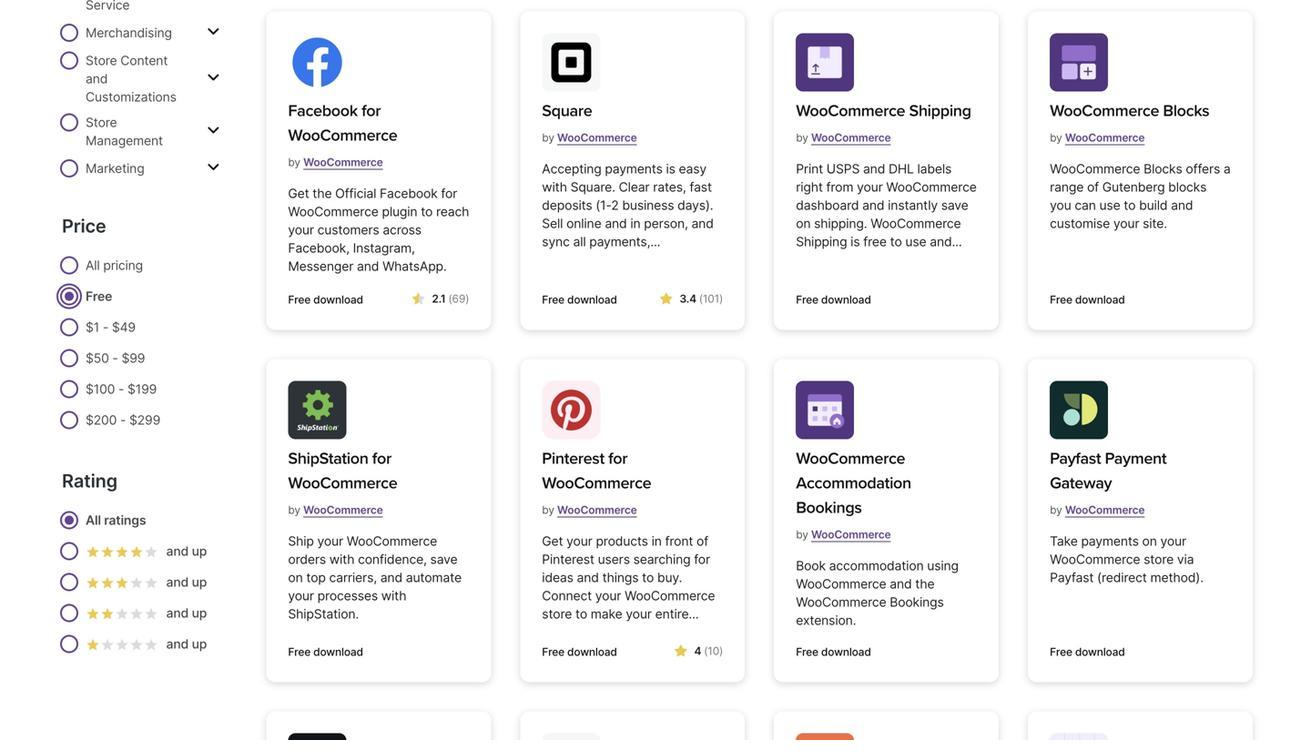 Task type: vqa. For each thing, say whether or not it's contained in the screenshot.


Task type: locate. For each thing, give the bounding box(es) containing it.
and
[[86, 71, 108, 86], [863, 161, 885, 177], [863, 198, 885, 213], [1171, 198, 1193, 213], [605, 216, 627, 231], [692, 216, 714, 231], [357, 259, 379, 274], [166, 544, 189, 559], [380, 570, 403, 586], [577, 570, 599, 586], [166, 575, 189, 590], [890, 576, 912, 592], [166, 606, 189, 621], [166, 637, 189, 652]]

0 vertical spatial payfast
[[1050, 449, 1101, 469]]

0 vertical spatial of
[[1087, 179, 1099, 195]]

free
[[864, 234, 887, 250]]

by woocommerce down pinterest for woocommerce
[[542, 504, 637, 517]]

( for facebook
[[448, 292, 452, 306]]

(1-
[[596, 198, 611, 213]]

0 horizontal spatial facebook
[[288, 101, 358, 121]]

show subcategories image
[[207, 25, 220, 39], [207, 71, 220, 85], [207, 123, 220, 138]]

1 vertical spatial blocks
[[1144, 161, 1183, 177]]

3 show subcategories image from the top
[[207, 123, 220, 138]]

payments
[[605, 161, 663, 177], [1081, 534, 1139, 549]]

0 vertical spatial facebook
[[288, 101, 358, 121]]

- for $200
[[120, 413, 126, 428]]

1 horizontal spatial get
[[542, 534, 563, 549]]

your up facebook,
[[288, 222, 314, 238]]

bookings down accommodation in the right of the page
[[796, 498, 862, 518]]

the down using
[[916, 576, 935, 592]]

1 vertical spatial store
[[86, 115, 117, 130]]

0 vertical spatial store
[[1144, 552, 1174, 567]]

extension.
[[796, 613, 856, 628]]

in up payments,...
[[631, 216, 641, 231]]

for inside facebook for woocommerce
[[362, 101, 381, 121]]

accepting payments is easy with square. clear rates, fast deposits (1-2 business days). sell online and in person, and sync all payments,...
[[542, 161, 714, 250]]

woocommerce link down woocommerce blocks link
[[1065, 124, 1145, 152]]

get inside get the official facebook for woocommerce plugin to reach your customers across facebook, instagram, messenger and whatsapp.
[[288, 186, 309, 201]]

$49
[[112, 320, 136, 335]]

take
[[1050, 534, 1078, 549]]

payments for square
[[605, 161, 663, 177]]

confidence,
[[358, 552, 427, 567]]

woocommerce link down pinterest for woocommerce
[[557, 496, 637, 524]]

by woocommerce for shipstation for woocommerce
[[288, 504, 383, 517]]

0 vertical spatial all
[[86, 258, 100, 273]]

woocommerce link down square 'link'
[[557, 124, 637, 152]]

price
[[62, 215, 106, 237]]

1 vertical spatial is
[[851, 234, 860, 250]]

2 store from the top
[[86, 115, 117, 130]]

your right 'ship'
[[317, 534, 343, 549]]

square
[[542, 101, 592, 121]]

0 horizontal spatial payments
[[605, 161, 663, 177]]

free download down all
[[542, 293, 617, 306]]

clear
[[619, 179, 650, 195]]

of inside woocommerce blocks offers a range of gutenberg blocks you can use to build and customise your site.
[[1087, 179, 1099, 195]]

woocommerce inside take payments on your woocommerce store via payfast (redirect method).
[[1050, 552, 1141, 567]]

3.4 ( 101 )
[[680, 292, 723, 306]]

payments inside take payments on your woocommerce store via payfast (redirect method).
[[1081, 534, 1139, 549]]

pinterest
[[542, 449, 605, 469], [542, 552, 595, 567]]

products
[[596, 534, 648, 549]]

on
[[796, 216, 811, 231], [1143, 534, 1157, 549], [288, 570, 303, 586]]

payments up (redirect
[[1081, 534, 1139, 549]]

can
[[1075, 198, 1096, 213]]

store for store content and customizations
[[86, 53, 117, 68]]

0 horizontal spatial on
[[288, 570, 303, 586]]

1 horizontal spatial (
[[699, 292, 703, 306]]

your
[[857, 179, 883, 195], [1114, 216, 1140, 231], [288, 222, 314, 238], [317, 534, 343, 549], [567, 534, 593, 549], [1161, 534, 1187, 549], [288, 588, 314, 604], [595, 588, 621, 604], [626, 607, 652, 622]]

for
[[362, 101, 381, 121], [441, 186, 457, 201], [372, 449, 391, 469], [608, 449, 628, 469], [694, 552, 710, 567]]

your left site. in the top of the page
[[1114, 216, 1140, 231]]

of right front
[[697, 534, 709, 549]]

and inside get your products in front of pinterest users searching for ideas and things to buy. connect your woocommerce store to make your entire...
[[577, 570, 599, 586]]

all left ratings at the bottom left of the page
[[86, 513, 101, 528]]

whatsapp.
[[383, 259, 447, 274]]

via
[[1177, 552, 1194, 567]]

1 pinterest from the top
[[542, 449, 605, 469]]

shipping.
[[814, 216, 867, 231]]

get your products in front of pinterest users searching for ideas and things to buy. connect your woocommerce store to make your entire...
[[542, 534, 715, 622]]

) right 4
[[719, 645, 723, 658]]

free download down shipstation.
[[288, 646, 363, 659]]

1 horizontal spatial on
[[796, 216, 811, 231]]

0 vertical spatial is
[[666, 161, 676, 177]]

0 horizontal spatial shipping
[[796, 234, 847, 250]]

payments for payfast payment gateway
[[1081, 534, 1139, 549]]

store up method).
[[1144, 552, 1174, 567]]

on inside ship your woocommerce orders with confidence, save on top carriers, and automate your processes with shipstation.
[[288, 570, 303, 586]]

your inside print usps and dhl labels right from your woocommerce dashboard and instantly save on shipping. woocommerce shipping is free to use and...
[[857, 179, 883, 195]]

2 show subcategories image from the top
[[207, 71, 220, 85]]

show subcategories image up show subcategories icon
[[207, 123, 220, 138]]

(
[[448, 292, 452, 306], [699, 292, 703, 306], [704, 645, 708, 658]]

1 vertical spatial in
[[652, 534, 662, 549]]

the left official
[[313, 186, 332, 201]]

for inside pinterest for woocommerce
[[608, 449, 628, 469]]

1 vertical spatial store
[[542, 607, 572, 622]]

by for facebook for woocommerce
[[288, 156, 300, 169]]

1 vertical spatial payments
[[1081, 534, 1139, 549]]

woocommerce shipping link
[[796, 99, 971, 123]]

store
[[1144, 552, 1174, 567], [542, 607, 572, 622]]

all
[[86, 258, 100, 273], [86, 513, 101, 528]]

store for store management
[[86, 115, 117, 130]]

1 vertical spatial bookings
[[890, 595, 944, 610]]

2 horizontal spatial (
[[704, 645, 708, 658]]

free download down make
[[542, 646, 617, 659]]

front
[[665, 534, 693, 549]]

square link
[[542, 99, 637, 123]]

0 vertical spatial get
[[288, 186, 309, 201]]

and up
[[163, 544, 207, 559], [163, 575, 207, 590], [163, 606, 207, 621], [163, 637, 207, 652]]

a
[[1224, 161, 1231, 177]]

ship
[[288, 534, 314, 549]]

store inside store management
[[86, 115, 117, 130]]

store down connect
[[542, 607, 572, 622]]

on left 'top' on the bottom
[[288, 570, 303, 586]]

bookings inside woocommerce accommodation bookings
[[796, 498, 862, 518]]

save up the automate
[[430, 552, 458, 567]]

woocommerce
[[796, 101, 905, 121], [1050, 101, 1159, 121], [288, 126, 397, 145], [557, 131, 637, 144], [811, 131, 891, 144], [1065, 131, 1145, 144], [303, 156, 383, 169], [1050, 161, 1141, 177], [886, 179, 977, 195], [288, 204, 379, 219], [871, 216, 961, 231], [796, 449, 905, 469], [288, 474, 397, 493], [542, 474, 651, 493], [303, 504, 383, 517], [557, 504, 637, 517], [1065, 504, 1145, 517], [811, 528, 891, 541], [347, 534, 437, 549], [1050, 552, 1141, 567], [796, 576, 887, 592], [625, 588, 715, 604], [796, 595, 887, 610]]

users
[[598, 552, 630, 567]]

download down (redirect
[[1075, 646, 1125, 659]]

across
[[383, 222, 422, 238]]

woocommerce link for square
[[557, 124, 637, 152]]

1 vertical spatial get
[[542, 534, 563, 549]]

all for rating
[[86, 513, 101, 528]]

$100
[[86, 382, 115, 397]]

1 vertical spatial save
[[430, 552, 458, 567]]

get left official
[[288, 186, 309, 201]]

and inside ship your woocommerce orders with confidence, save on top carriers, and automate your processes with shipstation.
[[380, 570, 403, 586]]

for inside get the official facebook for woocommerce plugin to reach your customers across facebook, instagram, messenger and whatsapp.
[[441, 186, 457, 201]]

orders
[[288, 552, 326, 567]]

0 horizontal spatial get
[[288, 186, 309, 201]]

1 horizontal spatial use
[[1100, 198, 1121, 213]]

0 vertical spatial pinterest
[[542, 449, 605, 469]]

is up the rates,
[[666, 161, 676, 177]]

1 horizontal spatial the
[[916, 576, 935, 592]]

1 all from the top
[[86, 258, 100, 273]]

1 horizontal spatial is
[[851, 234, 860, 250]]

1 store from the top
[[86, 53, 117, 68]]

0 vertical spatial bookings
[[796, 498, 862, 518]]

woocommerce link for woocommerce blocks
[[1065, 124, 1145, 152]]

1 vertical spatial the
[[916, 576, 935, 592]]

1 horizontal spatial save
[[941, 198, 969, 213]]

1 horizontal spatial of
[[1087, 179, 1099, 195]]

1 show subcategories image from the top
[[207, 25, 220, 39]]

buy.
[[657, 570, 682, 586]]

1 vertical spatial facebook
[[380, 186, 438, 201]]

payfast up gateway
[[1050, 449, 1101, 469]]

processes
[[318, 588, 378, 604]]

pinterest inside get your products in front of pinterest users searching for ideas and things to buy. connect your woocommerce store to make your entire...
[[542, 552, 595, 567]]

0 horizontal spatial store
[[542, 607, 572, 622]]

2 payfast from the top
[[1050, 570, 1094, 586]]

bookings down using
[[890, 595, 944, 610]]

of up 'can'
[[1087, 179, 1099, 195]]

woocommerce link for woocommerce accommodation bookings
[[811, 521, 891, 549]]

use inside print usps and dhl labels right from your woocommerce dashboard and instantly save on shipping. woocommerce shipping is free to use and...
[[906, 234, 927, 250]]

management
[[86, 133, 163, 148]]

in inside get your products in front of pinterest users searching for ideas and things to buy. connect your woocommerce store to make your entire...
[[652, 534, 662, 549]]

0 horizontal spatial with
[[329, 552, 355, 567]]

by woocommerce down shipstation for woocommerce
[[288, 504, 383, 517]]

0 vertical spatial with
[[542, 179, 567, 195]]

to inside woocommerce blocks offers a range of gutenberg blocks you can use to build and customise your site.
[[1124, 198, 1136, 213]]

shipping up 'labels'
[[909, 101, 971, 121]]

0 vertical spatial save
[[941, 198, 969, 213]]

of for woocommerce blocks
[[1087, 179, 1099, 195]]

with up deposits
[[542, 179, 567, 195]]

by woocommerce for payfast payment gateway
[[1050, 504, 1145, 517]]

by woocommerce down square 'link'
[[542, 131, 637, 144]]

1 vertical spatial pinterest
[[542, 552, 595, 567]]

facebook up plugin
[[380, 186, 438, 201]]

by woocommerce for pinterest for woocommerce
[[542, 504, 637, 517]]

-
[[103, 320, 108, 335], [112, 351, 118, 366], [118, 382, 124, 397], [120, 413, 126, 428]]

your right from
[[857, 179, 883, 195]]

usps
[[827, 161, 860, 177]]

payments up clear
[[605, 161, 663, 177]]

- left $299
[[120, 413, 126, 428]]

woocommerce link down shipstation for woocommerce
[[303, 496, 383, 524]]

with down 'confidence,'
[[381, 588, 406, 604]]

0 vertical spatial the
[[313, 186, 332, 201]]

get up ideas at the bottom
[[542, 534, 563, 549]]

print
[[796, 161, 823, 177]]

accommodation
[[796, 474, 911, 493]]

payments,...
[[589, 234, 661, 250]]

1 horizontal spatial facebook
[[380, 186, 438, 201]]

free download down extension.
[[796, 646, 871, 659]]

to
[[1124, 198, 1136, 213], [421, 204, 433, 219], [890, 234, 902, 250], [642, 570, 654, 586], [576, 607, 587, 622]]

10
[[708, 645, 719, 658]]

use left and...
[[906, 234, 927, 250]]

by woocommerce down gateway
[[1050, 504, 1145, 517]]

top
[[306, 570, 326, 586]]

payfast inside take payments on your woocommerce store via payfast (redirect method).
[[1050, 570, 1094, 586]]

free download down free
[[796, 293, 871, 306]]

download down free
[[821, 293, 871, 306]]

0 vertical spatial shipping
[[909, 101, 971, 121]]

things
[[602, 570, 639, 586]]

( right "3.4"
[[699, 292, 703, 306]]

free download down messenger
[[288, 293, 363, 306]]

blocks inside woocommerce blocks offers a range of gutenberg blocks you can use to build and customise your site.
[[1144, 161, 1183, 177]]

1 horizontal spatial with
[[381, 588, 406, 604]]

store content and customizations
[[86, 53, 176, 105]]

print usps and dhl labels right from your woocommerce dashboard and instantly save on shipping. woocommerce shipping is free to use and...
[[796, 161, 977, 250]]

1 payfast from the top
[[1050, 449, 1101, 469]]

payments inside accepting payments is easy with square. clear rates, fast deposits (1-2 business days). sell online and in person, and sync all payments,...
[[605, 161, 663, 177]]

customizations
[[86, 89, 176, 105]]

1 vertical spatial with
[[329, 552, 355, 567]]

free download
[[288, 293, 363, 306], [542, 293, 617, 306], [796, 293, 871, 306], [1050, 293, 1125, 306], [288, 646, 363, 659], [542, 646, 617, 659], [796, 646, 871, 659], [1050, 646, 1125, 659]]

up
[[192, 544, 207, 559], [192, 575, 207, 590], [192, 606, 207, 621], [192, 637, 207, 652]]

shipstation for woocommerce
[[288, 449, 397, 493]]

facebook up official
[[288, 101, 358, 121]]

for up official
[[362, 101, 381, 121]]

blocks for woocommerce blocks
[[1163, 101, 1210, 121]]

payfast down take
[[1050, 570, 1094, 586]]

woocommerce blocks link
[[1050, 99, 1210, 123]]

) for pinterest
[[719, 645, 723, 658]]

to down gutenberg
[[1124, 198, 1136, 213]]

woocommerce inside woocommerce blocks offers a range of gutenberg blocks you can use to build and customise your site.
[[1050, 161, 1141, 177]]

4 ( 10 )
[[694, 645, 723, 658]]

)
[[465, 292, 469, 306], [719, 292, 723, 306], [719, 645, 723, 658]]

by for shipstation for woocommerce
[[288, 504, 300, 517]]

show subcategories image for merchandising
[[207, 25, 220, 39]]

by woocommerce
[[542, 131, 637, 144], [796, 131, 891, 144], [1050, 131, 1145, 144], [288, 156, 383, 169], [288, 504, 383, 517], [542, 504, 637, 517], [1050, 504, 1145, 517], [796, 528, 891, 541]]

1 vertical spatial use
[[906, 234, 927, 250]]

0 vertical spatial use
[[1100, 198, 1121, 213]]

by down facebook for woocommerce
[[288, 156, 300, 169]]

get inside get your products in front of pinterest users searching for ideas and things to buy. connect your woocommerce store to make your entire...
[[542, 534, 563, 549]]

woocommerce link down gateway
[[1065, 496, 1145, 524]]

store inside store content and customizations
[[86, 53, 117, 68]]

0 vertical spatial payments
[[605, 161, 663, 177]]

for right searching
[[694, 552, 710, 567]]

bookings inside the "book accommodation using woocommerce and the woocommerce bookings extension."
[[890, 595, 944, 610]]

1 horizontal spatial shipping
[[909, 101, 971, 121]]

your down 'top' on the bottom
[[288, 588, 314, 604]]

by woocommerce up book at the bottom right of the page
[[796, 528, 891, 541]]

woocommerce link for payfast payment gateway
[[1065, 496, 1145, 524]]

show subcategories image right merchandising
[[207, 25, 220, 39]]

woocommerce link up "accommodation"
[[811, 521, 891, 549]]

for up the products
[[608, 449, 628, 469]]

by woocommerce down woocommerce blocks link
[[1050, 131, 1145, 144]]

your inside woocommerce blocks offers a range of gutenberg blocks you can use to build and customise your site.
[[1114, 216, 1140, 231]]

offers
[[1186, 161, 1221, 177]]

- right $1
[[103, 320, 108, 335]]

0 horizontal spatial (
[[448, 292, 452, 306]]

by woocommerce up official
[[288, 156, 383, 169]]

blocks up offers
[[1163, 101, 1210, 121]]

connect
[[542, 588, 592, 604]]

your up 'via'
[[1161, 534, 1187, 549]]

0 vertical spatial blocks
[[1163, 101, 1210, 121]]

shipping
[[909, 101, 971, 121], [796, 234, 847, 250]]

0 horizontal spatial in
[[631, 216, 641, 231]]

instantly
[[888, 198, 938, 213]]

0 vertical spatial store
[[86, 53, 117, 68]]

blocks up blocks
[[1144, 161, 1183, 177]]

for inside shipstation for woocommerce
[[372, 449, 391, 469]]

of
[[1087, 179, 1099, 195], [697, 534, 709, 549]]

and inside store content and customizations
[[86, 71, 108, 86]]

2
[[611, 198, 619, 213]]

automate
[[406, 570, 462, 586]]

1 horizontal spatial in
[[652, 534, 662, 549]]

carriers,
[[329, 570, 377, 586]]

woocommerce link up official
[[303, 148, 383, 176]]

for up reach
[[441, 186, 457, 201]]

by woocommerce for woocommerce accommodation bookings
[[796, 528, 891, 541]]

woocommerce blocks offers a range of gutenberg blocks you can use to build and customise your site.
[[1050, 161, 1231, 231]]

by up take
[[1050, 504, 1062, 517]]

by up range
[[1050, 131, 1062, 144]]

all left the pricing
[[86, 258, 100, 273]]

) right 2.1
[[465, 292, 469, 306]]

on down dashboard
[[796, 216, 811, 231]]

by down pinterest for woocommerce
[[542, 504, 554, 517]]

bookings
[[796, 498, 862, 518], [890, 595, 944, 610]]

to left reach
[[421, 204, 433, 219]]

on up method).
[[1143, 534, 1157, 549]]

1 vertical spatial of
[[697, 534, 709, 549]]

0 horizontal spatial is
[[666, 161, 676, 177]]

$200 - $299
[[86, 413, 160, 428]]

using
[[927, 558, 959, 574]]

show subcategories image right store content and customizations on the top of the page
[[207, 71, 220, 85]]

0 horizontal spatial the
[[313, 186, 332, 201]]

2 horizontal spatial with
[[542, 179, 567, 195]]

1 vertical spatial payfast
[[1050, 570, 1094, 586]]

shipping down shipping.
[[796, 234, 847, 250]]

1 vertical spatial on
[[1143, 534, 1157, 549]]

2 and up from the top
[[163, 575, 207, 590]]

by for woocommerce accommodation bookings
[[796, 528, 808, 541]]

with for square
[[542, 179, 567, 195]]

blocks
[[1163, 101, 1210, 121], [1144, 161, 1183, 177]]

1 vertical spatial all
[[86, 513, 101, 528]]

1 horizontal spatial store
[[1144, 552, 1174, 567]]

- left $199
[[118, 382, 124, 397]]

by for woocommerce shipping
[[796, 131, 808, 144]]

by up book at the bottom right of the page
[[796, 528, 808, 541]]

( right 2.1
[[448, 292, 452, 306]]

) for facebook
[[465, 292, 469, 306]]

1 horizontal spatial payments
[[1081, 534, 1139, 549]]

with inside accepting payments is easy with square. clear rates, fast deposits (1-2 business days). sell online and in person, and sync all payments,...
[[542, 179, 567, 195]]

0 horizontal spatial bookings
[[796, 498, 862, 518]]

by down 'square' in the left of the page
[[542, 131, 554, 144]]

3 and up from the top
[[163, 606, 207, 621]]

store inside take payments on your woocommerce store via payfast (redirect method).
[[1144, 552, 1174, 567]]

download down extension.
[[821, 646, 871, 659]]

2 vertical spatial show subcategories image
[[207, 123, 220, 138]]

2 vertical spatial on
[[288, 570, 303, 586]]

0 vertical spatial on
[[796, 216, 811, 231]]

download
[[313, 293, 363, 306], [567, 293, 617, 306], [821, 293, 871, 306], [1075, 293, 1125, 306], [313, 646, 363, 659], [567, 646, 617, 659], [821, 646, 871, 659], [1075, 646, 1125, 659]]

store down merchandising
[[86, 53, 117, 68]]

of inside get your products in front of pinterest users searching for ideas and things to buy. connect your woocommerce store to make your entire...
[[697, 534, 709, 549]]

1 vertical spatial shipping
[[796, 234, 847, 250]]

store up management
[[86, 115, 117, 130]]

( for pinterest
[[704, 645, 708, 658]]

0 horizontal spatial save
[[430, 552, 458, 567]]

to inside print usps and dhl labels right from your woocommerce dashboard and instantly save on shipping. woocommerce shipping is free to use and...
[[890, 234, 902, 250]]

woocommerce link up usps
[[811, 124, 891, 152]]

store management
[[86, 115, 163, 148]]

0 vertical spatial show subcategories image
[[207, 25, 220, 39]]

- right $50
[[112, 351, 118, 366]]

all for price
[[86, 258, 100, 273]]

( right 4
[[704, 645, 708, 658]]

0 vertical spatial in
[[631, 216, 641, 231]]

you
[[1050, 198, 1072, 213]]

by for woocommerce blocks
[[1050, 131, 1062, 144]]

is left free
[[851, 234, 860, 250]]

for right shipstation
[[372, 449, 391, 469]]

payment
[[1105, 449, 1167, 469]]

2 pinterest from the top
[[542, 552, 595, 567]]

4 up from the top
[[192, 637, 207, 652]]

2 all from the top
[[86, 513, 101, 528]]

save up and...
[[941, 198, 969, 213]]

2 horizontal spatial on
[[1143, 534, 1157, 549]]

1 vertical spatial show subcategories image
[[207, 71, 220, 85]]

1 horizontal spatial bookings
[[890, 595, 944, 610]]

use
[[1100, 198, 1121, 213], [906, 234, 927, 250]]

0 horizontal spatial of
[[697, 534, 709, 549]]

0 horizontal spatial use
[[906, 234, 927, 250]]



Task type: describe. For each thing, give the bounding box(es) containing it.
2.1
[[432, 292, 446, 306]]

for for facebook for woocommerce
[[362, 101, 381, 121]]

shipstation.
[[288, 607, 359, 622]]

official
[[335, 186, 376, 201]]

show subcategories image for store management
[[207, 123, 220, 138]]

from
[[826, 179, 854, 195]]

facebook for woocommerce link
[[288, 99, 469, 148]]

payfast payment gateway link
[[1050, 447, 1231, 496]]

ship your woocommerce orders with confidence, save on top carriers, and automate your processes with shipstation.
[[288, 534, 462, 622]]

$299
[[129, 413, 160, 428]]

labels
[[918, 161, 952, 177]]

facebook,
[[288, 240, 350, 256]]

ratings
[[104, 513, 146, 528]]

all pricing
[[86, 258, 143, 273]]

2 up from the top
[[192, 575, 207, 590]]

business
[[622, 198, 674, 213]]

show subcategories image for store content and customizations
[[207, 71, 220, 85]]

pinterest inside pinterest for woocommerce
[[542, 449, 605, 469]]

to down connect
[[576, 607, 587, 622]]

payfast payment gateway
[[1050, 449, 1167, 493]]

blocks for woocommerce blocks offers a range of gutenberg blocks you can use to build and customise your site.
[[1144, 161, 1183, 177]]

merchandising
[[86, 25, 172, 40]]

on inside take payments on your woocommerce store via payfast (redirect method).
[[1143, 534, 1157, 549]]

- for $100
[[118, 382, 124, 397]]

build
[[1139, 198, 1168, 213]]

the inside the "book accommodation using woocommerce and the woocommerce bookings extension."
[[916, 576, 935, 592]]

sell
[[542, 216, 563, 231]]

2 vertical spatial with
[[381, 588, 406, 604]]

$100 - $199
[[86, 382, 157, 397]]

woocommerce link for woocommerce shipping
[[811, 124, 891, 152]]

person,
[[644, 216, 688, 231]]

of for pinterest for woocommerce
[[697, 534, 709, 549]]

gateway
[[1050, 474, 1112, 493]]

payfast inside payfast payment gateway
[[1050, 449, 1101, 469]]

3.4
[[680, 292, 697, 306]]

download down messenger
[[313, 293, 363, 306]]

gutenberg
[[1103, 179, 1165, 195]]

woocommerce inside get your products in front of pinterest users searching for ideas and things to buy. connect your woocommerce store to make your entire...
[[625, 588, 715, 604]]

woocommerce accommodation bookings
[[796, 449, 911, 518]]

get for facebook for woocommerce
[[288, 186, 309, 201]]

- for $50
[[112, 351, 118, 366]]

fast
[[690, 179, 712, 195]]

days).
[[678, 198, 714, 213]]

for for pinterest for woocommerce
[[608, 449, 628, 469]]

- for $1
[[103, 320, 108, 335]]

messenger
[[288, 259, 354, 274]]

facebook inside get the official facebook for woocommerce plugin to reach your customers across facebook, instagram, messenger and whatsapp.
[[380, 186, 438, 201]]

for inside get your products in front of pinterest users searching for ideas and things to buy. connect your woocommerce store to make your entire...
[[694, 552, 710, 567]]

save inside ship your woocommerce orders with confidence, save on top carriers, and automate your processes with shipstation.
[[430, 552, 458, 567]]

get the official facebook for woocommerce plugin to reach your customers across facebook, instagram, messenger and whatsapp.
[[288, 186, 469, 274]]

by for square
[[542, 131, 554, 144]]

woocommerce accommodation bookings link
[[796, 447, 977, 520]]

and...
[[930, 234, 962, 250]]

make
[[591, 607, 623, 622]]

) right "3.4"
[[719, 292, 723, 306]]

69
[[452, 292, 465, 306]]

all ratings
[[86, 513, 146, 528]]

your up make
[[595, 588, 621, 604]]

the inside get the official facebook for woocommerce plugin to reach your customers across facebook, instagram, messenger and whatsapp.
[[313, 186, 332, 201]]

is inside accepting payments is easy with square. clear rates, fast deposits (1-2 business days). sell online and in person, and sync all payments,...
[[666, 161, 676, 177]]

$199
[[128, 382, 157, 397]]

book
[[796, 558, 826, 574]]

with for shipstation for woocommerce
[[329, 552, 355, 567]]

shipping inside woocommerce shipping link
[[909, 101, 971, 121]]

marketing
[[86, 161, 144, 176]]

to inside get the official facebook for woocommerce plugin to reach your customers across facebook, instagram, messenger and whatsapp.
[[421, 204, 433, 219]]

facebook inside facebook for woocommerce
[[288, 101, 358, 121]]

right
[[796, 179, 823, 195]]

woocommerce inside ship your woocommerce orders with confidence, save on top carriers, and automate your processes with shipstation.
[[347, 534, 437, 549]]

3 up from the top
[[192, 606, 207, 621]]

by woocommerce for square
[[542, 131, 637, 144]]

customers
[[318, 222, 379, 238]]

square.
[[571, 179, 615, 195]]

all
[[573, 234, 586, 250]]

site.
[[1143, 216, 1167, 231]]

woocommerce inside woocommerce accommodation bookings
[[796, 449, 905, 469]]

woocommerce link for facebook for woocommerce
[[303, 148, 383, 176]]

download down make
[[567, 646, 617, 659]]

show subcategories image
[[207, 160, 220, 175]]

(redirect
[[1097, 570, 1147, 586]]

2.1 ( 69 )
[[432, 292, 469, 306]]

4 and up from the top
[[163, 637, 207, 652]]

$50 - $99
[[86, 351, 145, 366]]

download down customise
[[1075, 293, 1125, 306]]

download down all
[[567, 293, 617, 306]]

sync
[[542, 234, 570, 250]]

your inside take payments on your woocommerce store via payfast (redirect method).
[[1161, 534, 1187, 549]]

shipstation
[[288, 449, 368, 469]]

1 up from the top
[[192, 544, 207, 559]]

and inside the "book accommodation using woocommerce and the woocommerce bookings extension."
[[890, 576, 912, 592]]

your inside get the official facebook for woocommerce plugin to reach your customers across facebook, instagram, messenger and whatsapp.
[[288, 222, 314, 238]]

4
[[694, 645, 702, 658]]

and inside get the official facebook for woocommerce plugin to reach your customers across facebook, instagram, messenger and whatsapp.
[[357, 259, 379, 274]]

in inside accepting payments is easy with square. clear rates, fast deposits (1-2 business days). sell online and in person, and sync all payments,...
[[631, 216, 641, 231]]

method).
[[1151, 570, 1204, 586]]

free download down customise
[[1050, 293, 1125, 306]]

your up ideas at the bottom
[[567, 534, 593, 549]]

to left buy. on the right bottom of the page
[[642, 570, 654, 586]]

woocommerce link for shipstation for woocommerce
[[303, 496, 383, 524]]

facebook for woocommerce
[[288, 101, 397, 145]]

rating
[[62, 470, 117, 492]]

by woocommerce for woocommerce shipping
[[796, 131, 891, 144]]

by for pinterest for woocommerce
[[542, 504, 554, 517]]

range
[[1050, 179, 1084, 195]]

for for shipstation for woocommerce
[[372, 449, 391, 469]]

by woocommerce for facebook for woocommerce
[[288, 156, 383, 169]]

online
[[567, 216, 602, 231]]

entire...
[[655, 607, 699, 622]]

1 and up from the top
[[163, 544, 207, 559]]

dashboard
[[796, 198, 859, 213]]

plugin
[[382, 204, 418, 219]]

save inside print usps and dhl labels right from your woocommerce dashboard and instantly save on shipping. woocommerce shipping is free to use and...
[[941, 198, 969, 213]]

$99
[[122, 351, 145, 366]]

easy
[[679, 161, 707, 177]]

reach
[[436, 204, 469, 219]]

take payments on your woocommerce store via payfast (redirect method).
[[1050, 534, 1204, 586]]

and inside woocommerce blocks offers a range of gutenberg blocks you can use to build and customise your site.
[[1171, 198, 1193, 213]]

pinterest for woocommerce link
[[542, 447, 723, 496]]

searching
[[633, 552, 691, 567]]

book accommodation using woocommerce and the woocommerce bookings extension.
[[796, 558, 959, 628]]

101
[[703, 292, 719, 306]]

customise
[[1050, 216, 1110, 231]]

woocommerce shipping
[[796, 101, 971, 121]]

woocommerce inside get the official facebook for woocommerce plugin to reach your customers across facebook, instagram, messenger and whatsapp.
[[288, 204, 379, 219]]

$200
[[86, 413, 117, 428]]

dhl
[[889, 161, 914, 177]]

by woocommerce for woocommerce blocks
[[1050, 131, 1145, 144]]

woocommerce link for pinterest for woocommerce
[[557, 496, 637, 524]]

shipstation for woocommerce link
[[288, 447, 469, 496]]

shipping inside print usps and dhl labels right from your woocommerce dashboard and instantly save on shipping. woocommerce shipping is free to use and...
[[796, 234, 847, 250]]

on inside print usps and dhl labels right from your woocommerce dashboard and instantly save on shipping. woocommerce shipping is free to use and...
[[796, 216, 811, 231]]

free download down (redirect
[[1050, 646, 1125, 659]]

download down shipstation.
[[313, 646, 363, 659]]

is inside print usps and dhl labels right from your woocommerce dashboard and instantly save on shipping. woocommerce shipping is free to use and...
[[851, 234, 860, 250]]

pinterest for woocommerce
[[542, 449, 651, 493]]

store inside get your products in front of pinterest users searching for ideas and things to buy. connect your woocommerce store to make your entire...
[[542, 607, 572, 622]]

your right make
[[626, 607, 652, 622]]

use inside woocommerce blocks offers a range of gutenberg blocks you can use to build and customise your site.
[[1100, 198, 1121, 213]]

by for payfast payment gateway
[[1050, 504, 1062, 517]]

pricing
[[103, 258, 143, 273]]

get for pinterest for woocommerce
[[542, 534, 563, 549]]



